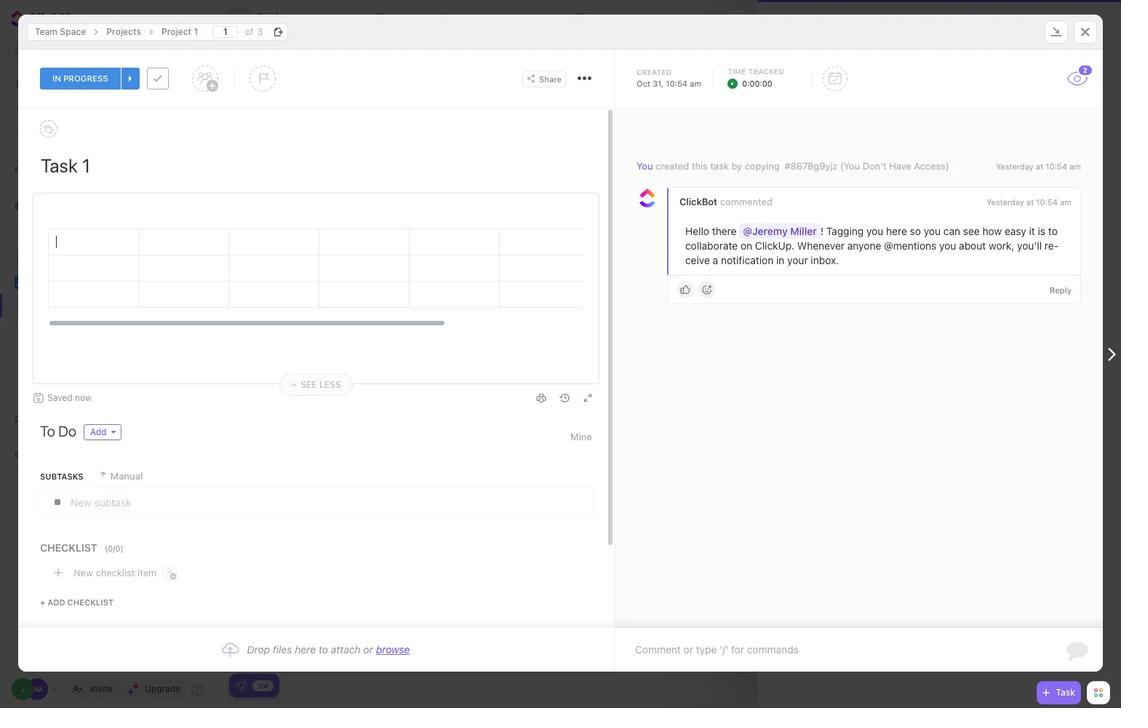 Task type: locate. For each thing, give the bounding box(es) containing it.
am for created
[[1070, 162, 1081, 171]]

can
[[944, 225, 961, 237]]

task 2
[[291, 505, 320, 516]]

0 horizontal spatial share button
[[523, 70, 566, 87]]

0 vertical spatial task
[[291, 271, 312, 283]]

you'll
[[1017, 240, 1042, 252]]

project 1 up the saved now
[[53, 323, 89, 334]]

project inside sidebar navigation
[[53, 323, 82, 334]]

project 1 inside sidebar navigation
[[53, 323, 89, 334]]

hello there @jeremy miller
[[686, 225, 817, 237]]

0 vertical spatial 3
[[257, 26, 263, 37]]

projects inside "button"
[[257, 12, 302, 25]]

projects link down everything link
[[1, 294, 175, 317]]

see
[[964, 225, 980, 237]]

here left so
[[887, 225, 907, 237]]

1 vertical spatial project 1
[[53, 323, 89, 334]]

new for new checklist item
[[74, 567, 93, 578]]

1 vertical spatial yesterday
[[987, 197, 1025, 207]]

0 horizontal spatial project 1
[[53, 323, 89, 334]]

new space
[[91, 230, 139, 240]]

1 vertical spatial add
[[48, 598, 65, 607]]

in down clickup. in the top of the page
[[777, 254, 785, 267]]

0 vertical spatial am
[[690, 79, 702, 88]]

1 vertical spatial task
[[291, 505, 312, 516]]

projects link inside the task locations element
[[99, 23, 148, 40]]

1 horizontal spatial add
[[90, 426, 107, 437]]

share left task settings image in the right top of the page
[[539, 74, 562, 83]]

checklist down new checklist item
[[67, 598, 114, 607]]

0 vertical spatial in
[[52, 73, 61, 83]]

team space link up in progress
[[28, 23, 93, 40]]

hide
[[1038, 80, 1057, 90]]

task details element
[[18, 49, 1103, 108]]

0 vertical spatial here
[[887, 225, 907, 237]]

0 vertical spatial project 2
[[876, 18, 910, 28]]

0 horizontal spatial project 2
[[779, 59, 846, 79]]

team inside sidebar navigation
[[36, 276, 61, 288]]

0 horizontal spatial here
[[295, 643, 316, 656]]

search inside sidebar navigation
[[28, 46, 57, 57]]

1 horizontal spatial project 2
[[876, 18, 910, 28]]

@mentions
[[884, 240, 937, 252]]

share button up the 2 dropdown button
[[1061, 7, 1108, 30]]

team space up the tracked
[[779, 18, 826, 28]]

show
[[36, 123, 60, 134]]

2 horizontal spatial 3
[[315, 271, 321, 283]]

project 1 inside the task locations element
[[161, 26, 198, 37]]

2 inside dropdown button
[[1084, 66, 1088, 74]]

task inside task 2 link
[[291, 505, 312, 516]]

set priority image
[[249, 65, 276, 92]]

mine link
[[571, 424, 592, 449]]

Set task position in this List number field
[[213, 26, 238, 37]]

task for task 2
[[291, 505, 312, 516]]

3 for of 3
[[257, 26, 263, 37]]

projects link left project 2 link
[[835, 18, 867, 28]]

0 horizontal spatial share
[[539, 74, 562, 83]]

checklist down (0/0) on the left of the page
[[96, 567, 135, 578]]

projects link for project 2 link
[[835, 18, 867, 28]]

now
[[75, 392, 92, 403]]

task body element
[[18, 108, 771, 628]]

0 vertical spatial 1
[[194, 26, 198, 37]]

team space link for project 2 link the projects 'link'
[[779, 18, 826, 28]]

project 1 up ⌘k
[[161, 26, 198, 37]]

project 2
[[876, 18, 910, 28], [779, 59, 846, 79]]

mine
[[571, 431, 592, 442]]

1 horizontal spatial project 1
[[161, 26, 198, 37]]

do
[[58, 423, 76, 440]]

2 vertical spatial am
[[1061, 197, 1072, 207]]

3 inside the task locations element
[[257, 26, 263, 37]]

0 horizontal spatial 3
[[200, 324, 205, 333]]

have
[[890, 160, 912, 172]]

1 vertical spatial share button
[[523, 70, 566, 87]]

yesterday at 10:54 am up is
[[996, 162, 1081, 171]]

upgrade link
[[122, 679, 186, 699]]

drop files here to attach or browse
[[247, 643, 410, 656]]

1 vertical spatial here
[[295, 643, 316, 656]]

0 vertical spatial project 1
[[161, 26, 198, 37]]

1 horizontal spatial share
[[1079, 13, 1103, 24]]

project 1 link up now
[[0, 317, 190, 341]]

0 horizontal spatial in
[[52, 73, 61, 83]]

team space up in progress
[[35, 26, 86, 37]]

projects
[[257, 12, 302, 25], [835, 18, 867, 28], [106, 26, 141, 37], [52, 300, 88, 311]]

favorites
[[15, 165, 62, 175]]

0 vertical spatial 10:54
[[666, 79, 688, 88]]

yesterday at 10:54 am for you created this task by copying #8678g9yjz (you don't have access)
[[996, 162, 1081, 171]]

your
[[788, 254, 808, 267]]

checklist
[[40, 541, 97, 554]]

in progress
[[52, 73, 108, 83]]

1 horizontal spatial share button
[[1061, 7, 1108, 30]]

share button left task settings image in the right top of the page
[[523, 70, 566, 87]]

task 2 link
[[287, 498, 688, 523]]

1 vertical spatial project 1 link
[[0, 317, 190, 341]]

team space
[[779, 18, 826, 28], [35, 26, 86, 37], [36, 276, 91, 288]]

add right do
[[90, 426, 107, 437]]

1 vertical spatial project 2
[[779, 59, 846, 79]]

0:00:00
[[742, 79, 773, 88]]

project 1 link up ⌘k
[[154, 23, 205, 40]]

task inside task 3 link
[[291, 271, 312, 283]]

team space inside the task locations element
[[35, 26, 86, 37]]

1 horizontal spatial to
[[1049, 225, 1058, 237]]

add inside 'dropdown button'
[[90, 426, 107, 437]]

1 horizontal spatial search
[[244, 44, 272, 55]]

here
[[887, 225, 907, 237], [295, 643, 316, 656]]

search down "of 3"
[[244, 44, 272, 55]]

notifications link
[[0, 94, 219, 117]]

yesterday at 10:54 am up it
[[987, 197, 1072, 207]]

2 vertical spatial 10:54
[[1037, 197, 1058, 207]]

(you
[[841, 160, 860, 172]]

team up the tracked
[[779, 18, 800, 28]]

to left attach
[[319, 643, 328, 656]]

projects up 'home' link
[[106, 26, 141, 37]]

add
[[90, 426, 107, 437], [48, 598, 65, 607]]

yesterday at 10:54 am
[[996, 162, 1081, 171], [987, 197, 1072, 207]]

1 up now
[[85, 323, 89, 334]]

board link
[[390, 0, 425, 36]]

anyone
[[848, 240, 882, 252]]

New subtask text field
[[71, 489, 592, 515]]

1 vertical spatial in
[[777, 254, 785, 267]]

add right +
[[48, 598, 65, 607]]

add button
[[84, 424, 121, 440]]

new inside "task body" element
[[74, 567, 93, 578]]

3
[[257, 26, 263, 37], [315, 271, 321, 283], [200, 324, 205, 333]]

user friends image
[[16, 278, 27, 287]]

invite
[[90, 683, 112, 694]]

project 2 link
[[876, 18, 910, 28]]

Edit task name text field
[[41, 153, 592, 178]]

tracked
[[749, 67, 785, 76]]

1 up ⌘k
[[194, 26, 198, 37]]

0 horizontal spatial 1
[[85, 323, 89, 334]]

1 inside sidebar navigation
[[85, 323, 89, 334]]

team
[[779, 18, 800, 28], [35, 26, 58, 37], [36, 276, 61, 288]]

dashboards
[[15, 414, 75, 424]]

you
[[867, 225, 884, 237], [924, 225, 941, 237], [940, 240, 957, 252]]

at up it
[[1027, 197, 1034, 207]]

projects link
[[835, 18, 867, 28], [99, 23, 148, 40], [1, 294, 175, 317]]

new up everything link
[[91, 230, 110, 240]]

3 inside sidebar navigation
[[200, 324, 205, 333]]

minimize task image
[[1051, 27, 1063, 36]]

0 vertical spatial yesterday
[[996, 162, 1034, 171]]

0 vertical spatial add
[[90, 426, 107, 437]]

to right is
[[1049, 225, 1058, 237]]

time
[[728, 67, 746, 76]]

gantt link
[[529, 0, 562, 36]]

clickup.
[[755, 240, 795, 252]]

project inside the task locations element
[[161, 26, 192, 37]]

1 vertical spatial checklist
[[67, 598, 114, 607]]

files
[[273, 643, 292, 656]]

projects link up 'home' link
[[99, 23, 148, 40]]

share up the 2 dropdown button
[[1079, 13, 1103, 24]]

0 horizontal spatial add
[[48, 598, 65, 607]]

team space link inside the task locations element
[[28, 23, 93, 40]]

yesterday
[[996, 162, 1034, 171], [987, 197, 1025, 207]]

team up home
[[35, 26, 58, 37]]

0 vertical spatial share
[[1079, 13, 1103, 24]]

1 vertical spatial am
[[1070, 162, 1081, 171]]

share
[[1079, 13, 1103, 24], [539, 74, 562, 83]]

(0/0)
[[105, 543, 124, 553]]

yesterday at 10:54 am for clickbot commented
[[987, 197, 1072, 207]]

1 vertical spatial to
[[319, 643, 328, 656]]

1 vertical spatial 10:54
[[1046, 162, 1068, 171]]

0:00:00 button
[[728, 77, 793, 90]]

table link
[[589, 0, 621, 36]]

to inside ! tagging you here so you can see how easy it is to collaborate on clickup. whenever anyone @mentions you about work, you'll re ceive a notification in your inbox.
[[1049, 225, 1058, 237]]

here inside ! tagging you here so you can see how easy it is to collaborate on clickup. whenever anyone @mentions you about work, you'll re ceive a notification in your inbox.
[[887, 225, 907, 237]]

closed
[[1059, 80, 1092, 90]]

in up the notifications
[[52, 73, 61, 83]]

+
[[40, 598, 45, 607]]

progress
[[63, 73, 108, 83]]

projects down "everything"
[[52, 300, 88, 311]]

1 vertical spatial share
[[539, 74, 562, 83]]

0 vertical spatial to
[[1049, 225, 1058, 237]]

new down checklist (0/0)
[[74, 567, 93, 578]]

team space link up the tracked
[[779, 18, 826, 28]]

2 vertical spatial 3
[[200, 324, 205, 333]]

notification
[[721, 254, 774, 267]]

there
[[712, 225, 737, 237]]

at up is
[[1036, 162, 1044, 171]]

1 vertical spatial yesterday at 10:54 am
[[987, 197, 1072, 207]]

10:54 for created
[[1046, 162, 1068, 171]]

calendar
[[452, 12, 496, 24]]

onboarding checklist button image
[[235, 680, 247, 691]]

1
[[194, 26, 198, 37], [85, 323, 89, 334]]

at for you created this task by copying #8678g9yjz (you don't have access)
[[1036, 162, 1044, 171]]

1 horizontal spatial in
[[777, 254, 785, 267]]

on
[[741, 240, 753, 252]]

team down "everything"
[[36, 276, 61, 288]]

project 1 link
[[154, 23, 205, 40], [0, 317, 190, 341]]

0 vertical spatial new
[[91, 230, 110, 240]]

0 vertical spatial at
[[1036, 162, 1044, 171]]

team space down "everything"
[[36, 276, 91, 288]]

search up home
[[28, 46, 57, 57]]

1 vertical spatial 1
[[85, 323, 89, 334]]

1 vertical spatial at
[[1027, 197, 1034, 207]]

0 horizontal spatial search
[[28, 46, 57, 57]]

team space inside sidebar navigation
[[36, 276, 91, 288]]

1 horizontal spatial here
[[887, 225, 907, 237]]

#8678g9yjz
[[785, 160, 838, 172]]

1 horizontal spatial 3
[[257, 26, 263, 37]]

task settings image
[[583, 76, 586, 80]]

project
[[876, 18, 903, 28], [161, 26, 192, 37], [779, 59, 832, 79], [53, 323, 82, 334]]

Search tasks... text field
[[244, 39, 365, 60]]

1 vertical spatial 3
[[315, 271, 321, 283]]

task
[[711, 160, 729, 172]]

1 horizontal spatial 1
[[194, 26, 198, 37]]

onboarding checklist button element
[[235, 680, 247, 691]]

1 horizontal spatial at
[[1036, 162, 1044, 171]]

1 vertical spatial new
[[74, 567, 93, 578]]

tasks...
[[275, 44, 304, 55]]

work,
[[989, 240, 1015, 252]]

task
[[291, 271, 312, 283], [291, 505, 312, 516], [1056, 687, 1076, 698]]

0 horizontal spatial at
[[1027, 197, 1034, 207]]

2
[[905, 18, 910, 28], [836, 59, 846, 79], [1084, 66, 1088, 74], [315, 244, 320, 255], [315, 505, 320, 516]]

here right the files
[[295, 643, 316, 656]]

0 vertical spatial yesterday at 10:54 am
[[996, 162, 1081, 171]]

of 3
[[245, 26, 263, 37]]

projects up "of 3"
[[257, 12, 302, 25]]

new inside sidebar navigation
[[91, 230, 110, 240]]



Task type: vqa. For each thing, say whether or not it's contained in the screenshot.
Projects
yes



Task type: describe. For each thing, give the bounding box(es) containing it.
of
[[245, 26, 254, 37]]

projects button
[[251, 2, 302, 34]]

set priority element
[[249, 65, 276, 92]]

manual button
[[98, 464, 143, 488]]

am for commented
[[1061, 197, 1072, 207]]

‎task
[[291, 244, 312, 255]]

automations button
[[964, 7, 1032, 29]]

a
[[713, 254, 719, 267]]

‎task 2 link
[[287, 237, 688, 262]]

to do
[[40, 423, 76, 440]]

projects link for the top project 1 link
[[99, 23, 148, 40]]

about
[[959, 240, 986, 252]]

1/4
[[258, 681, 269, 690]]

31,
[[653, 79, 664, 88]]

to
[[40, 423, 55, 440]]

3 for task 3
[[315, 271, 321, 283]]

collaborate
[[686, 240, 738, 252]]

at for clickbot commented
[[1027, 197, 1034, 207]]

+ add checklist
[[40, 598, 114, 607]]

everything
[[36, 253, 83, 265]]

team space link down new space
[[36, 271, 206, 294]]

easy
[[1005, 225, 1027, 237]]

re
[[1045, 240, 1059, 252]]

10:54 for commented
[[1037, 197, 1058, 207]]

team space link for the projects 'link' in the the task locations element
[[28, 23, 93, 40]]

calendar link
[[452, 0, 501, 36]]

copying
[[745, 160, 780, 172]]

home link
[[0, 71, 219, 94]]

saved now
[[47, 392, 92, 403]]

manual
[[110, 470, 143, 482]]

search for search
[[28, 46, 57, 57]]

upgrade
[[145, 683, 181, 694]]

⌘k
[[188, 46, 202, 57]]

in inside dropdown button
[[52, 73, 61, 83]]

you created this task by copying #8678g9yjz (you don't have access)
[[637, 160, 950, 172]]

reply
[[1050, 285, 1072, 295]]

0 horizontal spatial to
[[319, 643, 328, 656]]

task for task 3
[[291, 271, 312, 283]]

10:54 inside the created oct 31, 10:54 am
[[666, 79, 688, 88]]

docs
[[15, 450, 39, 459]]

you down 'can'
[[940, 240, 957, 252]]

inbox.
[[811, 254, 839, 267]]

clickbot commented
[[680, 196, 773, 208]]

team inside the task locations element
[[35, 26, 58, 37]]

yesterday for clickbot commented
[[987, 197, 1025, 207]]

to do dialog
[[18, 14, 1103, 672]]

commented
[[720, 196, 773, 208]]

attachments
[[779, 268, 860, 285]]

sidebar navigation
[[0, 0, 219, 708]]

2 button
[[1067, 64, 1094, 86]]

projects inside the task locations element
[[106, 26, 141, 37]]

this
[[692, 160, 708, 172]]

1 inside the task locations element
[[194, 26, 198, 37]]

item
[[138, 567, 157, 578]]

more
[[63, 123, 86, 134]]

show more
[[36, 123, 86, 134]]

search for search tasks...
[[244, 44, 272, 55]]

search tasks...
[[244, 44, 304, 55]]

notifications
[[36, 99, 92, 111]]

! tagging you here so you can see how easy it is to collaborate on clickup. whenever anyone @mentions you about work, you'll re ceive a notification in your inbox.
[[686, 225, 1061, 267]]

favorites button
[[0, 152, 219, 187]]

access)
[[914, 160, 950, 172]]

projects link inside sidebar navigation
[[1, 294, 175, 317]]

or
[[363, 643, 373, 656]]

gantt
[[529, 12, 556, 24]]

@jeremy
[[743, 225, 788, 237]]

share inside task details element
[[539, 74, 562, 83]]

browse
[[376, 643, 410, 656]]

hide closed
[[1038, 80, 1092, 90]]

it
[[1030, 225, 1036, 237]]

less
[[319, 379, 341, 390]]

oct
[[637, 79, 651, 88]]

task 3
[[291, 271, 321, 283]]

space inside the task locations element
[[60, 26, 86, 37]]

board
[[390, 12, 419, 24]]

in inside ! tagging you here so you can see how easy it is to collaborate on clickup. whenever anyone @mentions you about work, you'll re ceive a notification in your inbox.
[[777, 254, 785, 267]]

yesterday for you created this task by copying #8678g9yjz (you don't have access)
[[996, 162, 1034, 171]]

time tracked
[[728, 67, 785, 76]]

task 3 link
[[287, 265, 688, 289]]

ceive
[[686, 240, 1059, 267]]

projects left project 2 link
[[835, 18, 867, 28]]

2 vertical spatial task
[[1056, 687, 1076, 698]]

tagging
[[827, 225, 864, 237]]

everything link
[[0, 247, 219, 271]]

you
[[637, 160, 653, 172]]

table
[[589, 12, 615, 24]]

checklist (0/0)
[[40, 541, 124, 554]]

is
[[1038, 225, 1046, 237]]

created
[[637, 68, 672, 76]]

you up the anyone
[[867, 225, 884, 237]]

task locations element
[[18, 14, 1103, 49]]

how
[[983, 225, 1002, 237]]

am inside the created oct 31, 10:54 am
[[690, 79, 702, 88]]

you right so
[[924, 225, 941, 237]]

list link
[[339, 0, 363, 36]]

‎task 2
[[291, 244, 320, 255]]

created
[[656, 160, 689, 172]]

0 vertical spatial checklist
[[96, 567, 135, 578]]

@jeremy miller button
[[740, 224, 821, 239]]

whenever
[[798, 240, 845, 252]]

new for new space
[[91, 230, 110, 240]]

attach
[[331, 643, 361, 656]]

0 vertical spatial share button
[[1061, 7, 1108, 30]]

share button inside task details element
[[523, 70, 566, 87]]

0 vertical spatial project 1 link
[[154, 23, 205, 40]]

in progress button
[[40, 68, 121, 90]]

drop
[[247, 643, 270, 656]]

browse link
[[376, 643, 410, 656]]

saved
[[47, 392, 72, 403]]

projects inside sidebar navigation
[[52, 300, 88, 311]]

task history region
[[615, 108, 1103, 628]]

see less
[[301, 379, 341, 390]]



